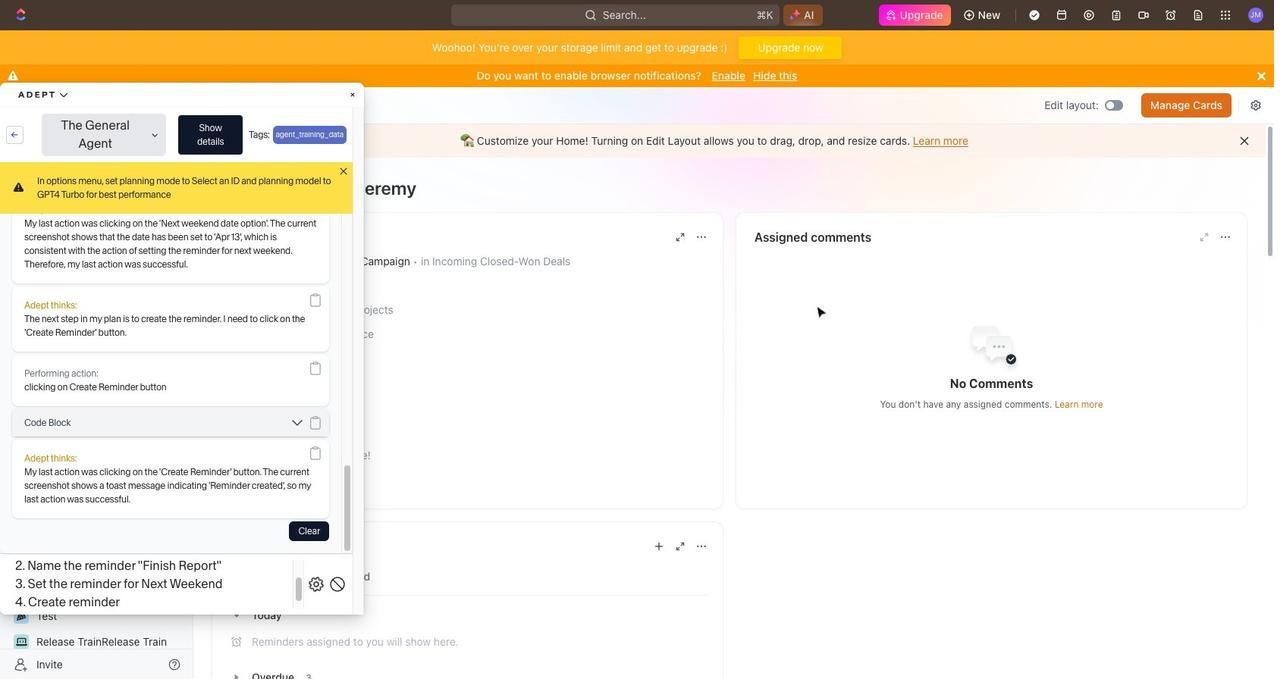 Task type: describe. For each thing, give the bounding box(es) containing it.
user group image inside sidebar navigation
[[16, 432, 27, 441]]

sidebar navigation
[[0, 87, 196, 680]]

business time image
[[231, 475, 243, 484]]

laptop code image
[[16, 638, 27, 647]]

1 horizontal spatial user group image
[[231, 280, 243, 290]]



Task type: vqa. For each thing, say whether or not it's contained in the screenshot.
Project 2 'tree grid'
no



Task type: locate. For each thing, give the bounding box(es) containing it.
tree
[[6, 398, 178, 680]]

0 vertical spatial user group image
[[231, 280, 243, 290]]

pizza slice image
[[17, 612, 26, 621]]

0 horizontal spatial user group image
[[16, 432, 27, 441]]

alert
[[193, 124, 1266, 158]]

tab list
[[228, 559, 708, 596]]

1 vertical spatial user group image
[[16, 432, 27, 441]]

user group image
[[231, 280, 243, 290], [16, 432, 27, 441]]

tree inside sidebar navigation
[[6, 398, 178, 680]]



